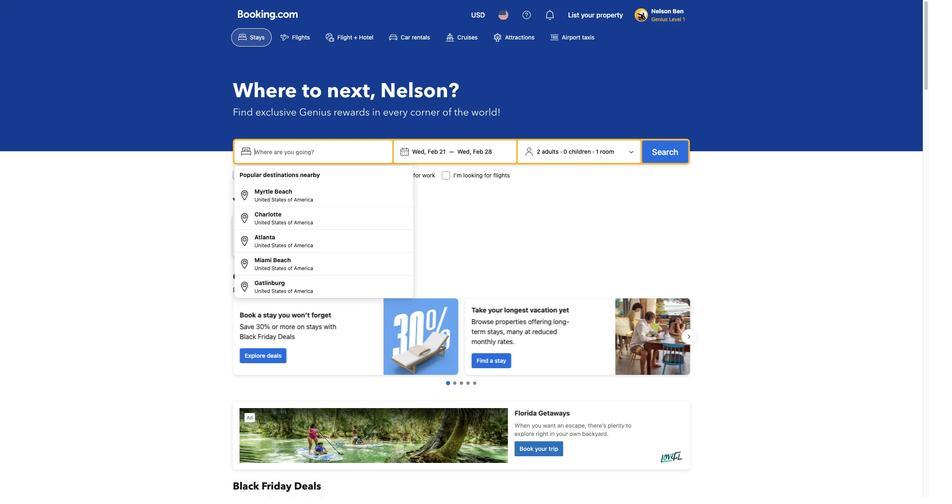 Task type: describe. For each thing, give the bounding box(es) containing it.
i'm traveling for work
[[379, 172, 436, 179]]

atlanta
[[255, 234, 275, 241]]

list box containing popular destinations nearby
[[235, 166, 414, 298]]

or inside book a stay you won't forget save 30% or more on stays with black friday deals
[[272, 323, 278, 331]]

more
[[280, 323, 295, 331]]

list
[[569, 11, 580, 19]]

21-
[[285, 237, 293, 244]]

take your longest vacation yet browse properties offering long- term stays, many at reduced monthly rates.
[[472, 306, 570, 346]]

deals
[[267, 352, 282, 359]]

cruises link
[[439, 28, 485, 47]]

for for flights
[[485, 172, 492, 179]]

usd
[[472, 11, 485, 19]]

28,
[[305, 237, 314, 244]]

search for black friday deals on stays image
[[384, 299, 458, 375]]

2 · from the left
[[593, 148, 595, 155]]

browse
[[472, 318, 494, 326]]

—
[[449, 148, 454, 155]]

1 horizontal spatial or
[[326, 172, 332, 179]]

of inside miami beach united states of america
[[288, 265, 293, 271]]

hotel
[[359, 34, 374, 41]]

to
[[302, 77, 322, 105]]

apartment
[[333, 172, 361, 179]]

special
[[304, 286, 325, 294]]

cruises
[[458, 34, 478, 41]]

in
[[372, 105, 381, 119]]

search
[[653, 147, 679, 157]]

21
[[440, 148, 446, 155]]

your
[[233, 195, 255, 209]]

exclusive
[[256, 105, 297, 119]]

level
[[670, 16, 682, 22]]

and
[[291, 286, 302, 294]]

nelson ben genius level 1
[[652, 8, 685, 22]]

miami beach united states of america
[[255, 257, 313, 271]]

offers
[[327, 286, 344, 294]]

black inside book a stay you won't forget save 30% or more on stays with black friday deals
[[240, 333, 256, 341]]

1 inside button
[[596, 148, 599, 155]]

properties
[[496, 318, 527, 326]]

term
[[472, 328, 486, 336]]

list your property
[[569, 11, 624, 19]]

for for an
[[275, 172, 283, 179]]

find inside where to next, nelson? find exclusive genius rewards in every corner of the world!
[[233, 105, 253, 119]]

2 wed, from the left
[[458, 148, 472, 155]]

wed, feb 28 button
[[454, 144, 496, 159]]

deals inside book a stay you won't forget save 30% or more on stays with black friday deals
[[278, 333, 295, 341]]

stays
[[250, 34, 265, 41]]

many
[[507, 328, 523, 336]]

explore deals link
[[240, 348, 287, 363]]

looking for i'm
[[254, 172, 274, 179]]

of inside where to next, nelson? find exclusive genius rewards in every corner of the world!
[[443, 105, 452, 119]]

2 adults · 0 children · 1 room
[[537, 148, 615, 155]]

work
[[423, 172, 436, 179]]

of inside gatlinburg united states of america
[[288, 288, 293, 294]]

1 wed, from the left
[[412, 148, 426, 155]]

explore deals
[[245, 352, 282, 359]]

1 vertical spatial friday
[[262, 480, 292, 493]]

entire
[[293, 172, 308, 179]]

myrtle
[[255, 188, 273, 195]]

28
[[485, 148, 492, 155]]

nearby
[[300, 172, 320, 178]]

stays
[[306, 323, 322, 331]]

flights
[[292, 34, 310, 41]]

looking for i'm
[[464, 172, 483, 179]]

searches
[[293, 195, 336, 209]]

Where are you going? field
[[251, 144, 389, 159]]

myrtle beach united states of america
[[255, 188, 313, 202]]

2 inside 2 adults · 0 children · 1 room button
[[537, 148, 541, 155]]

america for charlotte
[[294, 220, 313, 225]]

recent
[[258, 195, 291, 209]]

advertisement region
[[233, 402, 690, 470]]

rates.
[[498, 338, 515, 346]]

property
[[597, 11, 624, 19]]

every
[[383, 105, 408, 119]]

take your longest vacation yet image
[[616, 299, 690, 375]]

world!
[[472, 105, 501, 119]]

your account menu nelson ben genius level 1 element
[[635, 4, 689, 23]]

of inside atlanta united states of america
[[288, 242, 293, 248]]

car
[[401, 34, 410, 41]]

stays,
[[488, 328, 505, 336]]

deals,
[[271, 286, 289, 294]]

united for atlanta
[[255, 242, 270, 248]]

flight + hotel link
[[319, 28, 381, 47]]

1 inside nelson ben genius level 1
[[683, 16, 685, 22]]

wed, feb 21 — wed, feb 28
[[412, 148, 492, 155]]

you inside offers promotions, deals, and special offers for you
[[356, 286, 367, 294]]

flights
[[494, 172, 510, 179]]

promotions,
[[233, 286, 269, 294]]

booking.com image
[[238, 10, 298, 20]]

+
[[354, 34, 358, 41]]

destinations
[[263, 172, 299, 178]]

beach for myrtle beach
[[275, 188, 292, 195]]

traveling
[[389, 172, 412, 179]]

united inside miami beach united states of america
[[255, 265, 270, 271]]

offers
[[233, 270, 263, 284]]

find a stay link
[[472, 353, 511, 368]]

offers promotions, deals, and special offers for you
[[233, 270, 367, 294]]

states for gatlinburg
[[272, 288, 287, 294]]

progress bar inside main content
[[446, 381, 477, 385]]

states for atlanta
[[272, 242, 287, 248]]

30%
[[256, 323, 270, 331]]

airport taxis
[[562, 34, 595, 41]]

genius inside nelson ben genius level 1
[[652, 16, 668, 22]]

children
[[569, 148, 591, 155]]

nelson?
[[381, 77, 459, 105]]

of inside charlotte united states of america
[[288, 220, 293, 225]]



Task type: vqa. For each thing, say whether or not it's contained in the screenshot.
I'm related to I'm looking for an entire home or apartment
yes



Task type: locate. For each thing, give the bounding box(es) containing it.
2 left adults
[[537, 148, 541, 155]]

0 vertical spatial a
[[258, 311, 261, 319]]

your for take
[[488, 306, 503, 314]]

2 i'm from the left
[[379, 172, 387, 179]]

car rentals link
[[382, 28, 437, 47]]

stay up 30%
[[263, 311, 277, 319]]

1 vertical spatial genius
[[299, 105, 331, 119]]

1 vertical spatial you
[[278, 311, 290, 319]]

0 vertical spatial find
[[233, 105, 253, 119]]

1 horizontal spatial genius
[[652, 16, 668, 22]]

america inside gatlinburg united states of america
[[294, 288, 313, 294]]

1 horizontal spatial your
[[581, 11, 595, 19]]

airport
[[562, 34, 581, 41]]

i'm
[[245, 172, 253, 179], [379, 172, 387, 179]]

0 vertical spatial beach
[[275, 188, 292, 195]]

stay for find
[[495, 357, 506, 364]]

your inside take your longest vacation yet browse properties offering long- term stays, many at reduced monthly rates.
[[488, 306, 503, 314]]

a for find
[[490, 357, 493, 364]]

0 horizontal spatial 1
[[596, 148, 599, 155]]

0 horizontal spatial genius
[[299, 105, 331, 119]]

2
[[537, 148, 541, 155], [315, 237, 319, 244]]

america inside atlanta united states of america
[[294, 242, 313, 248]]

2 looking from the left
[[464, 172, 483, 179]]

0 vertical spatial genius
[[652, 16, 668, 22]]

your
[[581, 11, 595, 19], [488, 306, 503, 314]]

1 · from the left
[[561, 148, 562, 155]]

america up london feb 21-feb 28, 2 people
[[294, 220, 313, 225]]

gatlinburg united states of america
[[255, 280, 313, 294]]

1 united from the top
[[255, 197, 270, 202]]

1 vertical spatial black
[[233, 480, 259, 493]]

states inside charlotte united states of america
[[272, 220, 287, 225]]

0
[[564, 148, 568, 155]]

i'm for i'm looking for an entire home or apartment
[[245, 172, 253, 179]]

4 united from the top
[[255, 265, 270, 271]]

united down miami
[[255, 265, 270, 271]]

stay
[[263, 311, 277, 319], [495, 357, 506, 364]]

next,
[[327, 77, 376, 105]]

0 vertical spatial 2
[[537, 148, 541, 155]]

for right the 'offers'
[[346, 286, 354, 294]]

for for work
[[414, 172, 421, 179]]

america for atlanta
[[294, 242, 313, 248]]

1 vertical spatial your
[[488, 306, 503, 314]]

beach right miami
[[273, 257, 291, 264]]

1 right the level
[[683, 16, 685, 22]]

1 vertical spatial 2
[[315, 237, 319, 244]]

people
[[320, 237, 338, 244]]

looking up myrtle on the left top
[[254, 172, 274, 179]]

1 horizontal spatial wed,
[[458, 148, 472, 155]]

or right 30%
[[272, 323, 278, 331]]

united down charlotte
[[255, 220, 270, 225]]

1 horizontal spatial looking
[[464, 172, 483, 179]]

rewards
[[334, 105, 370, 119]]

airport taxis link
[[544, 28, 602, 47]]

search button
[[643, 141, 689, 163]]

1 vertical spatial stay
[[495, 357, 506, 364]]

genius
[[652, 16, 668, 22], [299, 105, 331, 119]]

london feb 21-feb 28, 2 people
[[273, 228, 338, 244]]

feb left 28
[[473, 148, 484, 155]]

yet
[[559, 306, 569, 314]]

beach inside the myrtle beach united states of america
[[275, 188, 292, 195]]

car rentals
[[401, 34, 430, 41]]

your for list
[[581, 11, 595, 19]]

1 vertical spatial a
[[490, 357, 493, 364]]

region
[[226, 295, 697, 378]]

0 vertical spatial 1
[[683, 16, 685, 22]]

3 america from the top
[[294, 242, 313, 248]]

states for charlotte
[[272, 220, 287, 225]]

2 america from the top
[[294, 220, 313, 225]]

united for charlotte
[[255, 220, 270, 225]]

your right take
[[488, 306, 503, 314]]

main content containing offers
[[226, 270, 697, 497]]

states
[[272, 197, 287, 202], [272, 220, 287, 225], [272, 242, 287, 248], [272, 265, 287, 271], [272, 288, 287, 294]]

3 united from the top
[[255, 242, 270, 248]]

america inside miami beach united states of america
[[294, 265, 313, 271]]

united down gatlinburg
[[255, 288, 270, 294]]

1 i'm from the left
[[245, 172, 253, 179]]

states inside the myrtle beach united states of america
[[272, 197, 287, 202]]

states up gatlinburg
[[272, 265, 287, 271]]

black friday deals
[[233, 480, 321, 493]]

united inside atlanta united states of america
[[255, 242, 270, 248]]

1 vertical spatial or
[[272, 323, 278, 331]]

book
[[240, 311, 256, 319]]

you up more
[[278, 311, 290, 319]]

2 right 28,
[[315, 237, 319, 244]]

i'm looking for flights
[[454, 172, 510, 179]]

stays link
[[231, 28, 272, 47]]

where
[[233, 77, 297, 105]]

with
[[324, 323, 336, 331]]

0 horizontal spatial looking
[[254, 172, 274, 179]]

for inside offers promotions, deals, and special offers for you
[[346, 286, 354, 294]]

for
[[275, 172, 283, 179], [414, 172, 421, 179], [485, 172, 492, 179], [346, 286, 354, 294]]

0 horizontal spatial you
[[278, 311, 290, 319]]

2 inside london feb 21-feb 28, 2 people
[[315, 237, 319, 244]]

you inside book a stay you won't forget save 30% or more on stays with black friday deals
[[278, 311, 290, 319]]

0 vertical spatial or
[[326, 172, 332, 179]]

taxis
[[582, 34, 595, 41]]

0 vertical spatial friday
[[258, 333, 276, 341]]

beach inside miami beach united states of america
[[273, 257, 291, 264]]

1 america from the top
[[294, 197, 313, 202]]

vacation
[[530, 306, 558, 314]]

1
[[683, 16, 685, 22], [596, 148, 599, 155]]

feb left 28,
[[293, 237, 303, 244]]

nelson
[[652, 8, 672, 15]]

united inside the myrtle beach united states of america
[[255, 197, 270, 202]]

i'm for i'm traveling for work
[[379, 172, 387, 179]]

0 vertical spatial you
[[356, 286, 367, 294]]

looking
[[254, 172, 274, 179], [464, 172, 483, 179]]

5 united from the top
[[255, 288, 270, 294]]

take
[[472, 306, 487, 314]]

of inside the myrtle beach united states of america
[[288, 197, 293, 202]]

5 america from the top
[[294, 288, 313, 294]]

united down myrtle on the left top
[[255, 197, 270, 202]]

longest
[[504, 306, 529, 314]]

i'm
[[454, 172, 462, 179]]

looking right i'm
[[464, 172, 483, 179]]

genius down nelson
[[652, 16, 668, 22]]

black
[[240, 333, 256, 341], [233, 480, 259, 493]]

for left flights
[[485, 172, 492, 179]]

for left an
[[275, 172, 283, 179]]

5 states from the top
[[272, 288, 287, 294]]

corner
[[410, 105, 440, 119]]

region containing take your longest vacation yet
[[226, 295, 697, 378]]

progress bar
[[446, 381, 477, 385]]

friday inside book a stay you won't forget save 30% or more on stays with black friday deals
[[258, 333, 276, 341]]

america inside charlotte united states of america
[[294, 220, 313, 225]]

explore
[[245, 352, 265, 359]]

0 vertical spatial deals
[[278, 333, 295, 341]]

a right 'book'
[[258, 311, 261, 319]]

1 looking from the left
[[254, 172, 274, 179]]

1 vertical spatial deals
[[294, 480, 321, 493]]

america for gatlinburg
[[294, 288, 313, 294]]

0 vertical spatial stay
[[263, 311, 277, 319]]

0 horizontal spatial 2
[[315, 237, 319, 244]]

a for book
[[258, 311, 261, 319]]

0 vertical spatial your
[[581, 11, 595, 19]]

1 horizontal spatial a
[[490, 357, 493, 364]]

1 vertical spatial find
[[477, 357, 489, 364]]

america up and
[[294, 265, 313, 271]]

your recent searches
[[233, 195, 336, 209]]

find inside main content
[[477, 357, 489, 364]]

find a stay
[[477, 357, 506, 364]]

0 horizontal spatial stay
[[263, 311, 277, 319]]

1 horizontal spatial you
[[356, 286, 367, 294]]

4 america from the top
[[294, 265, 313, 271]]

0 vertical spatial black
[[240, 333, 256, 341]]

states up 'london'
[[272, 220, 287, 225]]

i'm up your
[[245, 172, 253, 179]]

offering
[[528, 318, 552, 326]]

or right home
[[326, 172, 332, 179]]

1 horizontal spatial ·
[[593, 148, 595, 155]]

3 states from the top
[[272, 242, 287, 248]]

main content
[[226, 270, 697, 497]]

· left 0
[[561, 148, 562, 155]]

america right '21-'
[[294, 242, 313, 248]]

beach up "your recent searches"
[[275, 188, 292, 195]]

at
[[525, 328, 531, 336]]

popular destinations nearby
[[240, 172, 320, 178]]

find down monthly
[[477, 357, 489, 364]]

states inside gatlinburg united states of america
[[272, 288, 287, 294]]

states down myrtle on the left top
[[272, 197, 287, 202]]

united for gatlinburg
[[255, 288, 270, 294]]

list box
[[235, 166, 414, 298]]

gatlinburg
[[255, 280, 285, 286]]

find down where
[[233, 105, 253, 119]]

0 horizontal spatial a
[[258, 311, 261, 319]]

united inside charlotte united states of america
[[255, 220, 270, 225]]

0 horizontal spatial or
[[272, 323, 278, 331]]

0 horizontal spatial ·
[[561, 148, 562, 155]]

london
[[273, 228, 294, 235]]

long-
[[554, 318, 570, 326]]

0 horizontal spatial find
[[233, 105, 253, 119]]

1 horizontal spatial i'm
[[379, 172, 387, 179]]

popular
[[240, 172, 262, 178]]

feb left 21 at top
[[428, 148, 438, 155]]

you right the 'offers'
[[356, 286, 367, 294]]

flight + hotel
[[338, 34, 374, 41]]

0 horizontal spatial i'm
[[245, 172, 253, 179]]

wed, left 21 at top
[[412, 148, 426, 155]]

1 vertical spatial beach
[[273, 257, 291, 264]]

where to next, nelson? find exclusive genius rewards in every corner of the world!
[[233, 77, 501, 119]]

a inside book a stay you won't forget save 30% or more on stays with black friday deals
[[258, 311, 261, 319]]

i'm looking for an entire home or apartment
[[245, 172, 361, 179]]

attractions
[[505, 34, 535, 41]]

won't
[[292, 311, 310, 319]]

1 horizontal spatial 1
[[683, 16, 685, 22]]

united down atlanta
[[255, 242, 270, 248]]

wed, right '—'
[[458, 148, 472, 155]]

friday
[[258, 333, 276, 341], [262, 480, 292, 493]]

reduced
[[532, 328, 557, 336]]

1 states from the top
[[272, 197, 287, 202]]

feb down 'london'
[[273, 237, 283, 244]]

states down 'london'
[[272, 242, 287, 248]]

home
[[309, 172, 324, 179]]

ben
[[673, 8, 684, 15]]

usd button
[[467, 5, 490, 25]]

2 united from the top
[[255, 220, 270, 225]]

genius down to
[[299, 105, 331, 119]]

· right children
[[593, 148, 595, 155]]

miami
[[255, 257, 272, 264]]

genius inside where to next, nelson? find exclusive genius rewards in every corner of the world!
[[299, 105, 331, 119]]

a down monthly
[[490, 357, 493, 364]]

for left work
[[414, 172, 421, 179]]

states inside miami beach united states of america
[[272, 265, 287, 271]]

states down gatlinburg
[[272, 288, 287, 294]]

1 horizontal spatial 2
[[537, 148, 541, 155]]

2 states from the top
[[272, 220, 287, 225]]

states inside atlanta united states of america
[[272, 242, 287, 248]]

1 horizontal spatial find
[[477, 357, 489, 364]]

beach
[[275, 188, 292, 195], [273, 257, 291, 264]]

america down i'm looking for an entire home or apartment
[[294, 197, 313, 202]]

0 horizontal spatial wed,
[[412, 148, 426, 155]]

atlanta united states of america
[[255, 234, 313, 248]]

find
[[233, 105, 253, 119], [477, 357, 489, 364]]

save
[[240, 323, 254, 331]]

1 left room
[[596, 148, 599, 155]]

0 horizontal spatial your
[[488, 306, 503, 314]]

popular destinations nearby group
[[235, 184, 414, 298]]

united inside gatlinburg united states of america
[[255, 288, 270, 294]]

room
[[600, 148, 615, 155]]

america inside the myrtle beach united states of america
[[294, 197, 313, 202]]

america right 'deals,'
[[294, 288, 313, 294]]

beach for miami beach
[[273, 257, 291, 264]]

charlotte united states of america
[[255, 211, 313, 225]]

list your property link
[[564, 5, 629, 25]]

2 adults · 0 children · 1 room button
[[522, 144, 638, 160]]

wed,
[[412, 148, 426, 155], [458, 148, 472, 155]]

stay down 'rates.'
[[495, 357, 506, 364]]

stay inside book a stay you won't forget save 30% or more on stays with black friday deals
[[263, 311, 277, 319]]

your right list
[[581, 11, 595, 19]]

america
[[294, 197, 313, 202], [294, 220, 313, 225], [294, 242, 313, 248], [294, 265, 313, 271], [294, 288, 313, 294]]

1 horizontal spatial stay
[[495, 357, 506, 364]]

i'm left traveling
[[379, 172, 387, 179]]

monthly
[[472, 338, 496, 346]]

stay for book
[[263, 311, 277, 319]]

1 vertical spatial 1
[[596, 148, 599, 155]]

4 states from the top
[[272, 265, 287, 271]]

book a stay you won't forget save 30% or more on stays with black friday deals
[[240, 311, 336, 341]]

feb
[[428, 148, 438, 155], [473, 148, 484, 155], [273, 237, 283, 244], [293, 237, 303, 244]]



